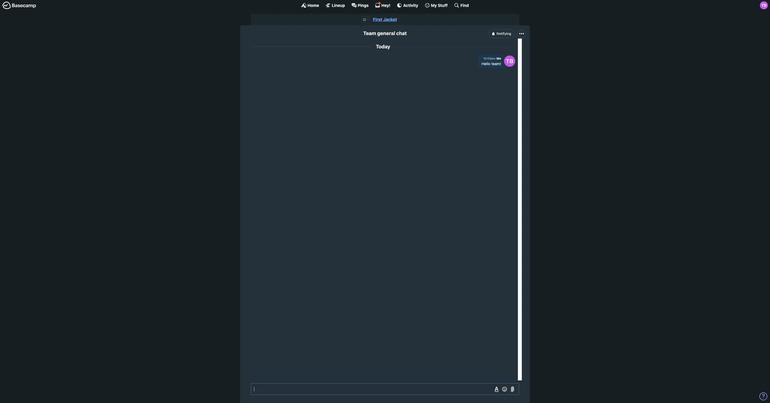 Task type: locate. For each thing, give the bounding box(es) containing it.
team!
[[491, 62, 501, 66]]

switch accounts image
[[2, 1, 36, 10]]

tyler black image
[[504, 56, 515, 67]]

tyler black image
[[760, 1, 768, 9]]

first
[[373, 17, 382, 22]]

my stuff
[[431, 3, 448, 8]]

None text field
[[251, 384, 519, 396]]

find
[[461, 3, 469, 8]]

today
[[376, 44, 390, 50]]

10:09am link
[[483, 57, 496, 60]]

hello
[[482, 62, 490, 66]]

find button
[[454, 3, 469, 8]]

notifying link
[[489, 29, 515, 38]]

pings button
[[351, 3, 369, 8]]

10:09am element
[[483, 57, 496, 60]]

chat
[[396, 30, 407, 36]]

general
[[377, 30, 395, 36]]



Task type: describe. For each thing, give the bounding box(es) containing it.
team
[[363, 30, 376, 36]]

activity link
[[397, 3, 418, 8]]

stuff
[[438, 3, 448, 8]]

home
[[308, 3, 319, 8]]

10:09am
[[483, 57, 496, 60]]

lineup link
[[325, 3, 345, 8]]

hey!
[[381, 3, 390, 8]]

main element
[[0, 0, 770, 10]]

jacket
[[383, 17, 397, 22]]

first jacket link
[[373, 17, 397, 22]]

pings
[[358, 3, 369, 8]]

activity
[[403, 3, 418, 8]]

lineup
[[332, 3, 345, 8]]

hey! button
[[375, 2, 390, 8]]

home link
[[301, 3, 319, 8]]

10:09am hello team!
[[482, 57, 501, 66]]

first jacket
[[373, 17, 397, 22]]

my stuff button
[[425, 3, 448, 8]]

notifying
[[497, 31, 511, 36]]

team general chat
[[363, 30, 407, 36]]

my
[[431, 3, 437, 8]]



Task type: vqa. For each thing, say whether or not it's contained in the screenshot.
to inside Moving to new office
no



